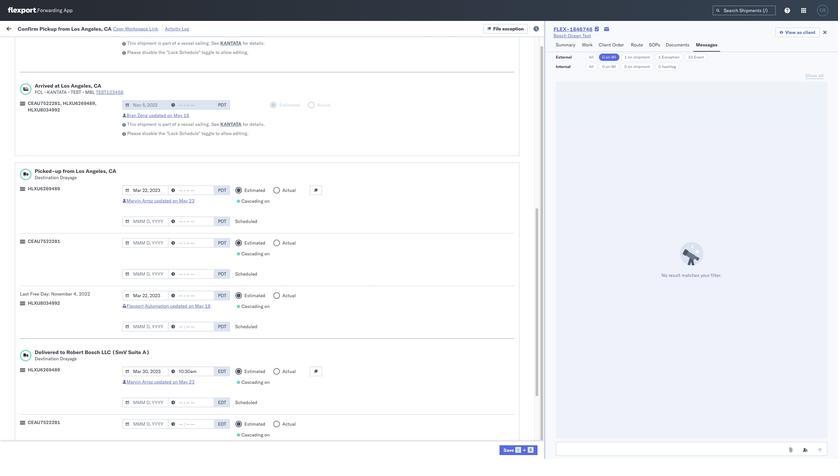 Task type: describe. For each thing, give the bounding box(es) containing it.
forwarding app
[[37, 7, 73, 14]]

messages button
[[693, 39, 720, 52]]

2 the from the top
[[158, 131, 165, 137]]

2 "lock from the top
[[166, 131, 178, 137]]

-- : -- -- text field for second mmm d, yyyy text field from the bottom of the page
[[168, 322, 214, 332]]

of for second kantata link
[[172, 121, 176, 127]]

3 cascading on from the top
[[241, 304, 270, 310]]

bran zeng updated on may 18 button
[[127, 113, 189, 119]]

kantata for second kantata link
[[220, 121, 241, 127]]

shipment down "1 on shipment"
[[633, 64, 650, 69]]

5 cascading on from the top
[[241, 432, 270, 438]]

ceau7522281,
[[28, 100, 62, 106]]

6 mmm d, yyyy text field from the top
[[122, 367, 168, 377]]

2 • from the left
[[68, 89, 69, 95]]

1 the from the top
[[158, 49, 165, 55]]

is for second kantata link
[[158, 121, 161, 127]]

this shipment is part of a vessel sailing. see kantata for details. for second kantata link
[[127, 121, 265, 127]]

save button
[[500, 446, 538, 456]]

activity log button
[[165, 25, 189, 32]]

workspace
[[125, 26, 148, 32]]

marvin for ca
[[127, 198, 141, 204]]

a for second kantata link
[[177, 121, 180, 127]]

1 for 1 on shipment
[[624, 55, 627, 60]]

2 toggle from the top
[[202, 131, 214, 137]]

up
[[55, 168, 61, 174]]

flexport automation updated on may 18
[[127, 303, 211, 309]]

6 pdt from the top
[[218, 293, 226, 299]]

test
[[71, 89, 81, 95]]

0 on shipment
[[624, 64, 650, 69]]

ca for up
[[109, 168, 116, 174]]

updated for 3rd mmm d, yyyy text field from the bottom
[[170, 303, 187, 309]]

0 hashtag
[[658, 64, 676, 69]]

client order
[[599, 42, 624, 48]]

edt for 6th mmm d, yyyy text box
[[218, 369, 226, 375]]

0 on wi for 1
[[602, 55, 616, 60]]

llc
[[101, 349, 111, 356]]

external
[[556, 55, 572, 60]]

cascading on for sixth mmm d, yyyy text box from the bottom of the page
[[241, 198, 270, 204]]

1 editing. from the top
[[233, 49, 249, 55]]

exception
[[662, 55, 680, 60]]

bran zeng updated on may 18
[[127, 113, 189, 119]]

arrived at los angeles, ca fcl • kantata • test • mbl test123456
[[35, 82, 123, 95]]

bosch ocean test link
[[554, 32, 591, 39]]

documents button
[[663, 39, 693, 52]]

0 vertical spatial to
[[216, 49, 220, 55]]

2 mmm d, yyyy text field from the top
[[122, 186, 168, 195]]

23 for picked-up from los angeles, ca
[[189, 198, 195, 204]]

free
[[30, 291, 39, 297]]

arrived
[[35, 82, 53, 89]]

documents
[[666, 42, 689, 48]]

bran
[[127, 113, 136, 119]]

1 see from the top
[[211, 40, 219, 46]]

sailing. for first kantata link
[[195, 40, 210, 46]]

ceau7522281 for picked-
[[28, 239, 60, 245]]

scheduled for 6th mmm d, yyyy text box
[[235, 400, 257, 406]]

as
[[797, 29, 802, 35]]

last free day: november 4, 2022
[[20, 291, 90, 297]]

route
[[631, 42, 643, 48]]

os
[[820, 8, 826, 13]]

flexport. image
[[8, 7, 37, 14]]

no
[[661, 273, 667, 278]]

1 pdt from the top
[[218, 102, 226, 108]]

wi for 1
[[611, 55, 616, 60]]

-- : -- -- text field for 5th mmm d, yyyy text box from the bottom of the page
[[168, 217, 214, 227]]

4 mmm d, yyyy text field from the top
[[122, 238, 168, 248]]

scheduled for 4th mmm d, yyyy text box from the bottom
[[235, 271, 257, 277]]

no result matches your filter.
[[661, 273, 722, 278]]

scheduled for sixth mmm d, yyyy text box from the bottom of the page
[[235, 219, 257, 225]]

a)
[[142, 349, 150, 356]]

vessel for second kantata link
[[181, 121, 194, 127]]

-- : -- -- text field for 3rd mmm d, yyyy text field from the bottom
[[168, 291, 214, 301]]

marvin arroz updated on may 23 button for picked-up from los angeles, ca
[[127, 198, 195, 204]]

route button
[[628, 39, 646, 52]]

-- : -- -- text field for 6th mmm d, yyyy text box
[[168, 367, 214, 377]]

activity log
[[165, 26, 189, 32]]

2 please from the top
[[127, 131, 141, 137]]

1 kantata link from the top
[[220, 40, 241, 46]]

2 please disable the "lock schedule" toggle to allow editing. from the top
[[127, 131, 249, 137]]

cascading on for 6th mmm d, yyyy text box
[[241, 380, 270, 386]]

work
[[582, 42, 593, 48]]

sailing. for second kantata link
[[195, 121, 210, 127]]

forwarding app link
[[8, 7, 73, 14]]

3 pdt from the top
[[218, 219, 226, 225]]

link
[[149, 26, 158, 32]]

copy
[[113, 26, 124, 32]]

7 mmm d, yyyy text field from the top
[[122, 398, 168, 408]]

los for pickup
[[71, 25, 80, 32]]

1846748
[[570, 26, 592, 32]]

zeng
[[138, 113, 148, 119]]

(smv
[[112, 349, 127, 356]]

1 on shipment
[[624, 55, 650, 60]]

2 schedule" from the top
[[179, 131, 200, 137]]

2 actual from the top
[[282, 240, 296, 246]]

1 actual from the top
[[282, 188, 296, 193]]

messages
[[696, 42, 717, 48]]

ceau7522281, hlxu6269489, hlxu8034992
[[28, 100, 96, 113]]

4,
[[73, 291, 78, 297]]

event
[[694, 55, 704, 60]]

all for internal
[[589, 64, 594, 69]]

3 cascading from the top
[[241, 304, 263, 310]]

2 editing. from the top
[[233, 131, 249, 137]]

3 estimated from the top
[[244, 293, 265, 299]]

18 for bran zeng updated on may 18
[[184, 113, 189, 119]]

1 allow from the top
[[221, 49, 232, 55]]

wi for 0
[[611, 64, 616, 69]]

is for first kantata link
[[158, 40, 161, 46]]

view as client button
[[775, 27, 820, 37]]

drayage inside picked-up from los angeles, ca destination drayage
[[60, 175, 77, 181]]

sops button
[[646, 39, 663, 52]]

1 mmm d, yyyy text field from the top
[[122, 100, 168, 110]]

updated for sixth mmm d, yyyy text box from the bottom of the page
[[154, 198, 171, 204]]

1 for 1 exception
[[658, 55, 661, 60]]

forwarding
[[37, 7, 62, 14]]

mbl
[[85, 89, 95, 95]]

work button
[[579, 39, 596, 52]]

33
[[688, 55, 693, 60]]

1 exception
[[658, 55, 680, 60]]

all button for external
[[585, 53, 597, 61]]

file exception
[[493, 26, 524, 32]]

marvin for (smv
[[127, 379, 141, 385]]

5 pdt from the top
[[218, 271, 226, 277]]

2 cascading from the top
[[241, 251, 263, 257]]

pickup
[[39, 25, 57, 32]]

2 allow from the top
[[221, 131, 232, 137]]

view as client
[[785, 29, 815, 35]]

order
[[612, 42, 624, 48]]

filter.
[[711, 273, 722, 278]]

of for first kantata link
[[172, 40, 176, 46]]

hlxu8034992 inside ceau7522281, hlxu6269489, hlxu8034992
[[28, 107, 60, 113]]

ocean
[[568, 33, 581, 39]]

4 cascading from the top
[[241, 380, 263, 386]]

bosch ocean test
[[554, 33, 591, 39]]

confirm pickup from los angeles, ca copy workspace link
[[18, 25, 158, 32]]

this shipment is part of a vessel sailing. see kantata for details. for first kantata link
[[127, 40, 265, 46]]

3 mmm d, yyyy text field from the top
[[122, 217, 168, 227]]

exception
[[502, 26, 524, 32]]

1 mmm d, yyyy text field from the top
[[122, 291, 168, 301]]

ceau7522281 for delivered
[[28, 420, 60, 426]]

hlxu6269489,
[[63, 100, 96, 106]]

suite
[[128, 349, 141, 356]]

1 schedule" from the top
[[179, 49, 200, 55]]

confirm
[[18, 25, 38, 32]]

picked-up from los angeles, ca destination drayage
[[35, 168, 116, 181]]

flex-1846748
[[554, 26, 592, 32]]

shipment up 0 on shipment at the right of the page
[[633, 55, 650, 60]]

3 • from the left
[[82, 89, 84, 95]]

test123456
[[96, 89, 123, 95]]

estimated for sixth mmm d, yyyy text box from the bottom of the page
[[244, 188, 265, 193]]

1 horizontal spatial bosch
[[554, 33, 567, 39]]

client
[[803, 29, 815, 35]]

5 actual from the top
[[282, 422, 296, 428]]

log
[[182, 26, 189, 32]]

hashtag
[[662, 64, 676, 69]]

result
[[669, 273, 680, 278]]

bosch inside delivered to robert bosch llc (smv suite a) destination drayage
[[85, 349, 100, 356]]



Task type: locate. For each thing, give the bounding box(es) containing it.
1 vertical spatial los
[[61, 82, 70, 89]]

1 cascading from the top
[[241, 198, 263, 204]]

flexport
[[127, 303, 144, 309]]

0 vertical spatial marvin arroz updated on may 23 button
[[127, 198, 195, 204]]

1 vertical spatial bosch
[[85, 349, 100, 356]]

part for first kantata link
[[162, 40, 171, 46]]

part down activity
[[162, 40, 171, 46]]

disable down the link
[[142, 49, 157, 55]]

1 up 0 on shipment at the right of the page
[[624, 55, 627, 60]]

1 vertical spatial details.
[[250, 121, 265, 127]]

drayage
[[60, 175, 77, 181], [60, 356, 77, 362]]

0 on wi for 0
[[602, 64, 616, 69]]

delivered to robert bosch llc (smv suite a) destination drayage
[[35, 349, 150, 362]]

the down bran zeng updated on may 18
[[158, 131, 165, 137]]

los right "up"
[[76, 168, 84, 174]]

1 vertical spatial a
[[177, 121, 180, 127]]

cascading on for 4th mmm d, yyyy text box from the bottom
[[241, 251, 270, 257]]

1 vertical spatial disable
[[142, 131, 157, 137]]

file exception button
[[483, 24, 528, 34], [483, 24, 528, 34]]

flex-
[[554, 26, 570, 32]]

2 marvin arroz updated on may 23 from the top
[[127, 379, 195, 385]]

0 vertical spatial please
[[127, 49, 141, 55]]

2 drayage from the top
[[60, 356, 77, 362]]

at
[[55, 82, 60, 89]]

0 vertical spatial los
[[71, 25, 80, 32]]

hlxu6269489 down delivered
[[28, 367, 60, 373]]

drayage inside delivered to robert bosch llc (smv suite a) destination drayage
[[60, 356, 77, 362]]

1 left exception on the top right of the page
[[658, 55, 661, 60]]

1 destination from the top
[[35, 175, 59, 181]]

1 vertical spatial toggle
[[202, 131, 214, 137]]

1 for from the top
[[243, 40, 248, 46]]

of
[[172, 40, 176, 46], [172, 121, 176, 127]]

"lock down activity
[[166, 49, 178, 55]]

2 part from the top
[[162, 121, 171, 127]]

ca for pickup
[[104, 25, 112, 32]]

please down the copy workspace link button
[[127, 49, 141, 55]]

0 vertical spatial 18
[[184, 113, 189, 119]]

view
[[785, 29, 796, 35]]

details. for second kantata link
[[250, 121, 265, 127]]

1 vertical spatial editing.
[[233, 131, 249, 137]]

1 this shipment is part of a vessel sailing. see kantata for details. from the top
[[127, 40, 265, 46]]

estimated
[[244, 188, 265, 193], [244, 240, 265, 246], [244, 293, 265, 299], [244, 369, 265, 375], [244, 422, 265, 428]]

0 vertical spatial all
[[589, 55, 594, 60]]

drayage down "up"
[[60, 175, 77, 181]]

0 vertical spatial toggle
[[202, 49, 214, 55]]

MMM D, YYYY text field
[[122, 291, 168, 301], [122, 322, 168, 332], [122, 420, 168, 429]]

los inside arrived at los angeles, ca fcl • kantata • test • mbl test123456
[[61, 82, 70, 89]]

part
[[162, 40, 171, 46], [162, 121, 171, 127]]

0 vertical spatial 23
[[189, 198, 195, 204]]

1 of from the top
[[172, 40, 176, 46]]

0 horizontal spatial 18
[[184, 113, 189, 119]]

1 vertical spatial sailing.
[[195, 121, 210, 127]]

bosch left "llc"
[[85, 349, 100, 356]]

4 -- : -- -- text field from the top
[[168, 420, 214, 429]]

from for pickup
[[58, 25, 70, 32]]

los down the app
[[71, 25, 80, 32]]

-- : -- -- text field for third mmm d, yyyy text field from the top
[[168, 420, 214, 429]]

flex-1846748 link
[[554, 26, 592, 32]]

summary button
[[553, 39, 579, 52]]

1 1 from the left
[[624, 55, 627, 60]]

2 vertical spatial kantata
[[220, 121, 241, 127]]

• left test
[[68, 89, 69, 95]]

your
[[701, 273, 710, 278]]

1 ceau7522281 from the top
[[28, 239, 60, 245]]

1 0 on wi from the top
[[602, 55, 616, 60]]

1 vertical spatial for
[[243, 121, 248, 127]]

2 scheduled from the top
[[235, 271, 257, 277]]

1 vertical spatial from
[[63, 168, 75, 174]]

0 vertical spatial ca
[[104, 25, 112, 32]]

summary
[[556, 42, 575, 48]]

0 vertical spatial kantata link
[[220, 40, 241, 46]]

1 vertical spatial destination
[[35, 356, 59, 362]]

1 vertical spatial angeles,
[[71, 82, 93, 89]]

all button for internal
[[585, 63, 597, 71]]

5 -- : -- -- text field from the top
[[168, 367, 214, 377]]

1 vertical spatial 18
[[205, 303, 211, 309]]

destination down picked- at the left top of the page
[[35, 175, 59, 181]]

see
[[211, 40, 219, 46], [211, 121, 219, 127]]

drayage down robert
[[60, 356, 77, 362]]

2 all button from the top
[[585, 63, 597, 71]]

hlxu6269489 down picked- at the left top of the page
[[28, 186, 60, 192]]

last
[[20, 291, 29, 297]]

18 for flexport automation updated on may 18
[[205, 303, 211, 309]]

1 vertical spatial please
[[127, 131, 141, 137]]

"lock down "bran zeng updated on may 18" button
[[166, 131, 178, 137]]

destination inside picked-up from los angeles, ca destination drayage
[[35, 175, 59, 181]]

0 vertical spatial hlxu8034992
[[28, 107, 60, 113]]

2 mmm d, yyyy text field from the top
[[122, 322, 168, 332]]

1 vertical spatial mmm d, yyyy text field
[[122, 322, 168, 332]]

2 of from the top
[[172, 121, 176, 127]]

2 1 from the left
[[658, 55, 661, 60]]

"lock
[[166, 49, 178, 55], [166, 131, 178, 137]]

for
[[243, 40, 248, 46], [243, 121, 248, 127]]

file
[[493, 26, 501, 32]]

copy workspace link button
[[113, 26, 158, 32]]

0 vertical spatial please disable the "lock schedule" toggle to allow editing.
[[127, 49, 249, 55]]

1 vertical spatial please disable the "lock schedule" toggle to allow editing.
[[127, 131, 249, 137]]

2022
[[79, 291, 90, 297]]

is down the link
[[158, 40, 161, 46]]

2 23 from the top
[[189, 379, 195, 385]]

to inside delivered to robert bosch llc (smv suite a) destination drayage
[[60, 349, 65, 356]]

automation
[[145, 303, 169, 309]]

2 pdt from the top
[[218, 188, 226, 193]]

1 vertical spatial 0 on wi
[[602, 64, 616, 69]]

this shipment is part of a vessel sailing. see kantata for details.
[[127, 40, 265, 46], [127, 121, 265, 127]]

4 cascading on from the top
[[241, 380, 270, 386]]

robert
[[66, 349, 83, 356]]

0 vertical spatial marvin arroz updated on may 23
[[127, 198, 195, 204]]

23 for delivered to robert bosch llc (smv suite a)
[[189, 379, 195, 385]]

1 vertical spatial marvin
[[127, 379, 141, 385]]

updated for 6th mmm d, yyyy text box
[[154, 379, 171, 385]]

shipment down the link
[[137, 40, 157, 46]]

0 vertical spatial 0 on wi
[[602, 55, 616, 60]]

2 sailing. from the top
[[195, 121, 210, 127]]

this down the copy workspace link button
[[127, 40, 136, 46]]

from for up
[[63, 168, 75, 174]]

0 vertical spatial mmm d, yyyy text field
[[122, 291, 168, 301]]

2 vertical spatial los
[[76, 168, 84, 174]]

1 vertical spatial all button
[[585, 63, 597, 71]]

flexport automation updated on may 18 button
[[127, 303, 211, 309]]

-- : -- -- text field for 4th mmm d, yyyy text box from the bottom
[[168, 238, 214, 248]]

0 vertical spatial this shipment is part of a vessel sailing. see kantata for details.
[[127, 40, 265, 46]]

os button
[[815, 3, 830, 18]]

-- : -- -- text field for sixth mmm d, yyyy text box from the bottom of the page
[[168, 186, 214, 195]]

1 vertical spatial marvin arroz updated on may 23
[[127, 379, 195, 385]]

0 horizontal spatial 1
[[624, 55, 627, 60]]

wi
[[611, 55, 616, 60], [611, 64, 616, 69]]

1 23 from the top
[[189, 198, 195, 204]]

marvin arroz updated on may 23 for delivered to robert bosch llc (smv suite a)
[[127, 379, 195, 385]]

1 scheduled from the top
[[235, 219, 257, 225]]

0 vertical spatial hlxu6269489
[[28, 186, 60, 192]]

disable down "zeng"
[[142, 131, 157, 137]]

angeles, for pickup
[[81, 25, 103, 32]]

2 vertical spatial angeles,
[[86, 168, 107, 174]]

0 vertical spatial arroz
[[142, 198, 153, 204]]

4 -- : -- -- text field from the top
[[168, 322, 214, 332]]

0 horizontal spatial •
[[44, 89, 46, 95]]

1 vertical spatial kantata
[[47, 89, 67, 95]]

2 vertical spatial edt
[[218, 422, 226, 428]]

ca inside arrived at los angeles, ca fcl • kantata • test • mbl test123456
[[94, 82, 101, 89]]

client
[[599, 42, 611, 48]]

• right the fcl
[[44, 89, 46, 95]]

0 vertical spatial sailing.
[[195, 40, 210, 46]]

18
[[184, 113, 189, 119], [205, 303, 211, 309]]

1 vertical spatial hlxu8034992
[[28, 301, 60, 306]]

kantata
[[220, 40, 241, 46], [47, 89, 67, 95], [220, 121, 241, 127]]

vessel down "bran zeng updated on may 18" button
[[181, 121, 194, 127]]

angeles, inside picked-up from los angeles, ca destination drayage
[[86, 168, 107, 174]]

2 cascading on from the top
[[241, 251, 270, 257]]

this for first kantata link
[[127, 40, 136, 46]]

1 sailing. from the top
[[195, 40, 210, 46]]

kantata inside arrived at los angeles, ca fcl • kantata • test • mbl test123456
[[47, 89, 67, 95]]

picked-
[[35, 168, 55, 174]]

marvin arroz updated on may 23 button for delivered to robert bosch llc (smv suite a)
[[127, 379, 195, 385]]

los inside picked-up from los angeles, ca destination drayage
[[76, 168, 84, 174]]

0 vertical spatial angeles,
[[81, 25, 103, 32]]

disable
[[142, 49, 157, 55], [142, 131, 157, 137]]

this
[[127, 40, 136, 46], [127, 121, 136, 127]]

to
[[216, 49, 220, 55], [216, 131, 220, 137], [60, 349, 65, 356]]

2 marvin from the top
[[127, 379, 141, 385]]

1 vertical spatial allow
[[221, 131, 232, 137]]

vessel down log
[[181, 40, 194, 46]]

from
[[58, 25, 70, 32], [63, 168, 75, 174]]

0 vertical spatial of
[[172, 40, 176, 46]]

-- : -- -- text field for fifth mmm d, yyyy text box
[[168, 269, 214, 279]]

activity
[[165, 26, 181, 32]]

1 vertical spatial kantata link
[[220, 121, 241, 128]]

details.
[[250, 40, 265, 46], [250, 121, 265, 127]]

part for second kantata link
[[162, 121, 171, 127]]

1 vertical spatial all
[[589, 64, 594, 69]]

0 vertical spatial edt
[[218, 369, 226, 375]]

edt for third mmm d, yyyy text field from the top
[[218, 422, 226, 428]]

0 vertical spatial part
[[162, 40, 171, 46]]

from inside picked-up from los angeles, ca destination drayage
[[63, 168, 75, 174]]

1 vertical spatial the
[[158, 131, 165, 137]]

1 marvin arroz updated on may 23 from the top
[[127, 198, 195, 204]]

1 please disable the "lock schedule" toggle to allow editing. from the top
[[127, 49, 249, 55]]

None text field
[[556, 442, 828, 457]]

2 disable from the top
[[142, 131, 157, 137]]

1 vertical spatial "lock
[[166, 131, 178, 137]]

estimated for 6th mmm d, yyyy text box
[[244, 369, 265, 375]]

1 vertical spatial marvin arroz updated on may 23 button
[[127, 379, 195, 385]]

1 vertical spatial edt
[[218, 400, 226, 406]]

0 vertical spatial vessel
[[181, 40, 194, 46]]

november
[[51, 291, 72, 297]]

1 vertical spatial of
[[172, 121, 176, 127]]

1 horizontal spatial 1
[[658, 55, 661, 60]]

0 vertical spatial schedule"
[[179, 49, 200, 55]]

updated
[[149, 113, 166, 119], [154, 198, 171, 204], [170, 303, 187, 309], [154, 379, 171, 385]]

1 • from the left
[[44, 89, 46, 95]]

1 "lock from the top
[[166, 49, 178, 55]]

angeles, inside arrived at los angeles, ca fcl • kantata • test • mbl test123456
[[71, 82, 93, 89]]

0 horizontal spatial bosch
[[85, 349, 100, 356]]

7 pdt from the top
[[218, 324, 226, 330]]

0 vertical spatial drayage
[[60, 175, 77, 181]]

kantata link
[[220, 40, 241, 46], [220, 121, 241, 128]]

1 is from the top
[[158, 40, 161, 46]]

5 estimated from the top
[[244, 422, 265, 428]]

2 horizontal spatial •
[[82, 89, 84, 95]]

from right "up"
[[63, 168, 75, 174]]

bosch down flex-
[[554, 33, 567, 39]]

2 vertical spatial ca
[[109, 168, 116, 174]]

is down "bran zeng updated on may 18" button
[[158, 121, 161, 127]]

2 wi from the top
[[611, 64, 616, 69]]

hlxu6269489 for delivered
[[28, 367, 60, 373]]

a for first kantata link
[[177, 40, 180, 46]]

2 this from the top
[[127, 121, 136, 127]]

estimated for 4th mmm d, yyyy text box from the bottom
[[244, 240, 265, 246]]

1 part from the top
[[162, 40, 171, 46]]

3 edt from the top
[[218, 422, 226, 428]]

1 vessel from the top
[[181, 40, 194, 46]]

1 marvin from the top
[[127, 198, 141, 204]]

shipment down "zeng"
[[137, 121, 157, 127]]

3 -- : -- -- text field from the top
[[168, 269, 214, 279]]

los
[[71, 25, 80, 32], [61, 82, 70, 89], [76, 168, 84, 174]]

MMM D, YYYY text field
[[122, 100, 168, 110], [122, 186, 168, 195], [122, 217, 168, 227], [122, 238, 168, 248], [122, 269, 168, 279], [122, 367, 168, 377], [122, 398, 168, 408]]

of down "bran zeng updated on may 18" button
[[172, 121, 176, 127]]

1 toggle from the top
[[202, 49, 214, 55]]

4 estimated from the top
[[244, 369, 265, 375]]

1 vertical spatial wi
[[611, 64, 616, 69]]

2 0 on wi from the top
[[602, 64, 616, 69]]

destination down delivered
[[35, 356, 59, 362]]

4 actual from the top
[[282, 369, 296, 375]]

test
[[582, 33, 591, 39]]

delivered
[[35, 349, 59, 356]]

2 -- : -- -- text field from the top
[[168, 217, 214, 227]]

a down the activity log button
[[177, 40, 180, 46]]

1 -- : -- -- text field from the top
[[168, 186, 214, 195]]

los for up
[[76, 168, 84, 174]]

0 vertical spatial details.
[[250, 40, 265, 46]]

the down activity
[[158, 49, 165, 55]]

all
[[589, 55, 594, 60], [589, 64, 594, 69]]

2 this shipment is part of a vessel sailing. see kantata for details. from the top
[[127, 121, 265, 127]]

1 vertical spatial this shipment is part of a vessel sailing. see kantata for details.
[[127, 121, 265, 127]]

0 vertical spatial ceau7522281
[[28, 239, 60, 245]]

toggle
[[202, 49, 214, 55], [202, 131, 214, 137]]

0 vertical spatial bosch
[[554, 33, 567, 39]]

1 vertical spatial see
[[211, 121, 219, 127]]

3 actual from the top
[[282, 293, 296, 299]]

a down "bran zeng updated on may 18" button
[[177, 121, 180, 127]]

destination inside delivered to robert bosch llc (smv suite a) destination drayage
[[35, 356, 59, 362]]

33 event
[[688, 55, 704, 60]]

1 horizontal spatial 18
[[205, 303, 211, 309]]

0 vertical spatial marvin
[[127, 198, 141, 204]]

1 horizontal spatial •
[[68, 89, 69, 95]]

part down bran zeng updated on may 18
[[162, 121, 171, 127]]

arroz for picked-up from los angeles, ca
[[142, 198, 153, 204]]

2 vertical spatial to
[[60, 349, 65, 356]]

0 vertical spatial "lock
[[166, 49, 178, 55]]

-- : -- -- text field
[[168, 186, 214, 195], [168, 238, 214, 248], [168, 269, 214, 279], [168, 322, 214, 332], [168, 367, 214, 377], [168, 398, 214, 408]]

1 vertical spatial drayage
[[60, 356, 77, 362]]

2 see from the top
[[211, 121, 219, 127]]

this down bran
[[127, 121, 136, 127]]

hlxu8034992 down ceau7522281,
[[28, 107, 60, 113]]

1 edt from the top
[[218, 369, 226, 375]]

edt for 1st mmm d, yyyy text box from the bottom of the page
[[218, 400, 226, 406]]

6 -- : -- -- text field from the top
[[168, 398, 214, 408]]

actual
[[282, 188, 296, 193], [282, 240, 296, 246], [282, 293, 296, 299], [282, 369, 296, 375], [282, 422, 296, 428]]

edt
[[218, 369, 226, 375], [218, 400, 226, 406], [218, 422, 226, 428]]

0 vertical spatial wi
[[611, 55, 616, 60]]

1 vertical spatial to
[[216, 131, 220, 137]]

ca inside picked-up from los angeles, ca destination drayage
[[109, 168, 116, 174]]

5 mmm d, yyyy text field from the top
[[122, 269, 168, 279]]

1 -- : -- -- text field from the top
[[168, 100, 214, 110]]

hlxu8034992 down day:
[[28, 301, 60, 306]]

0 vertical spatial this
[[127, 40, 136, 46]]

arroz for delivered to robert bosch llc (smv suite a)
[[142, 379, 153, 385]]

0 vertical spatial is
[[158, 40, 161, 46]]

schedule"
[[179, 49, 200, 55], [179, 131, 200, 137]]

vessel for first kantata link
[[181, 40, 194, 46]]

may
[[174, 113, 182, 119], [179, 198, 188, 204], [195, 303, 204, 309], [179, 379, 188, 385]]

editing.
[[233, 49, 249, 55], [233, 131, 249, 137]]

2 is from the top
[[158, 121, 161, 127]]

-- : -- -- text field for 1st mmm d, yyyy text box from the bottom of the page
[[168, 398, 214, 408]]

los right at
[[61, 82, 70, 89]]

hlxu6269489 for picked-
[[28, 186, 60, 192]]

2 kantata link from the top
[[220, 121, 241, 128]]

please
[[127, 49, 141, 55], [127, 131, 141, 137]]

from right the pickup
[[58, 25, 70, 32]]

• left mbl
[[82, 89, 84, 95]]

1 disable from the top
[[142, 49, 157, 55]]

2 vertical spatial mmm d, yyyy text field
[[122, 420, 168, 429]]

0 vertical spatial disable
[[142, 49, 157, 55]]

3 scheduled from the top
[[235, 324, 257, 330]]

-- : -- -- text field
[[168, 100, 214, 110], [168, 217, 214, 227], [168, 291, 214, 301], [168, 420, 214, 429]]

1 vertical spatial hlxu6269489
[[28, 367, 60, 373]]

day:
[[40, 291, 50, 297]]

2 estimated from the top
[[244, 240, 265, 246]]

internal
[[556, 64, 571, 69]]

app
[[64, 7, 73, 14]]

1 vertical spatial vessel
[[181, 121, 194, 127]]

cascading
[[241, 198, 263, 204], [241, 251, 263, 257], [241, 304, 263, 310], [241, 380, 263, 386], [241, 432, 263, 438]]

kantata for first kantata link
[[220, 40, 241, 46]]

test123456 button
[[96, 89, 123, 95]]

1 vertical spatial ca
[[94, 82, 101, 89]]

Search Shipments (/) text field
[[713, 6, 776, 15]]

0 vertical spatial from
[[58, 25, 70, 32]]

1 marvin arroz updated on may 23 button from the top
[[127, 198, 195, 204]]

1 hlxu6269489 from the top
[[28, 186, 60, 192]]

this for second kantata link
[[127, 121, 136, 127]]

0 vertical spatial editing.
[[233, 49, 249, 55]]

2 a from the top
[[177, 121, 180, 127]]

all for external
[[589, 55, 594, 60]]

save
[[504, 448, 514, 454]]

1 arroz from the top
[[142, 198, 153, 204]]

is
[[158, 40, 161, 46], [158, 121, 161, 127]]

1 details. from the top
[[250, 40, 265, 46]]

2 hlxu6269489 from the top
[[28, 367, 60, 373]]

scheduled
[[235, 219, 257, 225], [235, 271, 257, 277], [235, 324, 257, 330], [235, 400, 257, 406]]

4 pdt from the top
[[218, 240, 226, 246]]

hlxu8034992
[[28, 107, 60, 113], [28, 301, 60, 306]]

23
[[189, 198, 195, 204], [189, 379, 195, 385]]

2 for from the top
[[243, 121, 248, 127]]

fcl
[[35, 89, 43, 95]]

1 hlxu8034992 from the top
[[28, 107, 60, 113]]

of down activity
[[172, 40, 176, 46]]

please down bran
[[127, 131, 141, 137]]

marvin
[[127, 198, 141, 204], [127, 379, 141, 385]]

1 vertical spatial ceau7522281
[[28, 420, 60, 426]]

0 vertical spatial for
[[243, 40, 248, 46]]

1 vertical spatial part
[[162, 121, 171, 127]]

0 vertical spatial a
[[177, 40, 180, 46]]

sailing.
[[195, 40, 210, 46], [195, 121, 210, 127]]

3 mmm d, yyyy text field from the top
[[122, 420, 168, 429]]

1 wi from the top
[[611, 55, 616, 60]]

details. for first kantata link
[[250, 40, 265, 46]]

1 a from the top
[[177, 40, 180, 46]]

marvin arroz updated on may 23 for picked-up from los angeles, ca
[[127, 198, 195, 204]]

angeles, for up
[[86, 168, 107, 174]]

0 vertical spatial all button
[[585, 53, 597, 61]]

4 scheduled from the top
[[235, 400, 257, 406]]

0 vertical spatial destination
[[35, 175, 59, 181]]

2 hlxu8034992 from the top
[[28, 301, 60, 306]]

0 vertical spatial the
[[158, 49, 165, 55]]

1 vertical spatial is
[[158, 121, 161, 127]]

sops
[[649, 42, 660, 48]]

client order button
[[596, 39, 628, 52]]

1 estimated from the top
[[244, 188, 265, 193]]

1 vertical spatial schedule"
[[179, 131, 200, 137]]

5 cascading from the top
[[241, 432, 263, 438]]

1 please from the top
[[127, 49, 141, 55]]

1 vertical spatial this
[[127, 121, 136, 127]]

marvin arroz updated on may 23 button
[[127, 198, 195, 204], [127, 379, 195, 385]]



Task type: vqa. For each thing, say whether or not it's contained in the screenshot.


